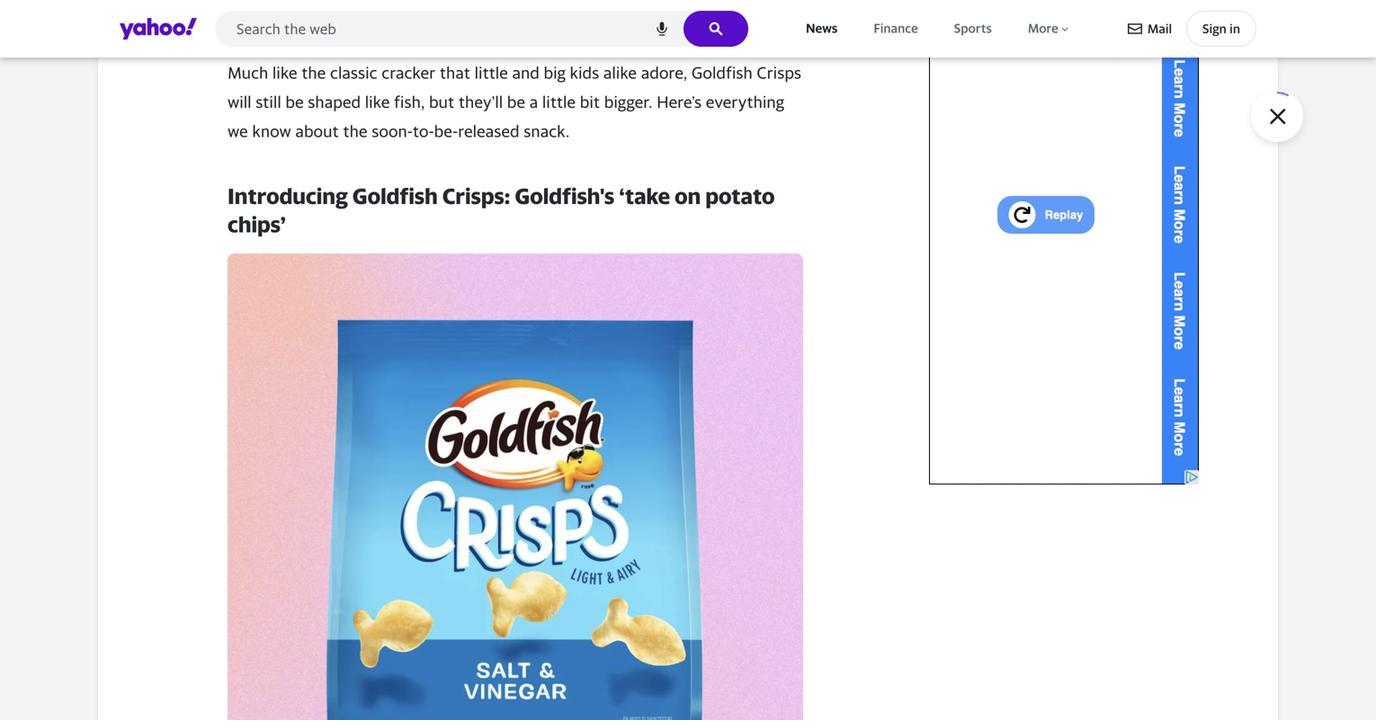Task type: locate. For each thing, give the bounding box(es) containing it.
be down and
[[507, 92, 526, 112]]

a
[[305, 21, 313, 40], [530, 92, 538, 112]]

0 horizontal spatial the
[[302, 63, 326, 82]]

shaped
[[308, 92, 361, 112]]

0 vertical spatial little
[[475, 63, 508, 82]]

cracker up 'new'
[[321, 0, 375, 11]]

released
[[458, 121, 520, 141]]

like up still
[[273, 63, 297, 82]]

much
[[228, 63, 268, 82]]

cracker
[[321, 0, 375, 11], [382, 63, 436, 82]]

0 horizontal spatial little
[[475, 63, 508, 82]]

toolbar
[[1128, 11, 1257, 47]]

0 horizontal spatial like
[[273, 63, 297, 82]]

the down shaped
[[343, 121, 368, 141]]

still
[[256, 92, 281, 112]]

toolbar containing mail
[[1128, 11, 1257, 47]]

a inside the beloved cracker brand just announced it's expanding its product portfolio to include a new variety of snacks: goldfish crips.
[[305, 21, 313, 40]]

1 horizontal spatial a
[[530, 92, 538, 112]]

1 vertical spatial cracker
[[382, 63, 436, 82]]

little up they'll
[[475, 63, 508, 82]]

0 vertical spatial goldfish
[[484, 21, 545, 40]]

sign in link
[[1187, 11, 1257, 47]]

fish,
[[394, 92, 425, 112]]

search image
[[709, 22, 724, 36]]

goldfish up everything
[[692, 63, 753, 82]]

1 vertical spatial goldfish
[[692, 63, 753, 82]]

a down and
[[530, 92, 538, 112]]

a left 'new'
[[305, 21, 313, 40]]

0 horizontal spatial goldfish
[[353, 183, 438, 209]]

beloved
[[259, 0, 317, 11]]

variety
[[352, 21, 403, 40]]

more button
[[1025, 17, 1074, 40]]

0 horizontal spatial be
[[286, 92, 304, 112]]

1 vertical spatial little
[[543, 92, 576, 112]]

expanding
[[568, 0, 643, 11]]

1 horizontal spatial cracker
[[382, 63, 436, 82]]

1 horizontal spatial goldfish
[[484, 21, 545, 40]]

everything
[[706, 92, 785, 112]]

kids
[[570, 63, 600, 82]]

the beloved cracker brand just announced it's expanding its product portfolio to include a new variety of snacks: goldfish crips.
[[228, 0, 797, 40]]

like left fish,
[[365, 92, 390, 112]]

1 horizontal spatial like
[[365, 92, 390, 112]]

None search field
[[215, 11, 749, 52]]

like
[[273, 63, 297, 82], [365, 92, 390, 112]]

goldfish inside introducing goldfish crisps: goldfish's 'take on potato chips'
[[353, 183, 438, 209]]

1 horizontal spatial little
[[543, 92, 576, 112]]

portfolio
[[732, 0, 797, 11]]

little down "big"
[[543, 92, 576, 112]]

and
[[512, 63, 540, 82]]

0 horizontal spatial a
[[305, 21, 313, 40]]

goldfish down soon-
[[353, 183, 438, 209]]

1 vertical spatial a
[[530, 92, 538, 112]]

0 horizontal spatial cracker
[[321, 0, 375, 11]]

that
[[440, 63, 471, 82]]

sign
[[1203, 21, 1227, 36]]

big
[[544, 63, 566, 82]]

2 vertical spatial goldfish
[[353, 183, 438, 209]]

little
[[475, 63, 508, 82], [543, 92, 576, 112]]

the
[[302, 63, 326, 82], [343, 121, 368, 141]]

new
[[317, 21, 347, 40]]

1 vertical spatial the
[[343, 121, 368, 141]]

we
[[228, 121, 248, 141]]

its
[[647, 0, 665, 11]]

0 vertical spatial a
[[305, 21, 313, 40]]

be
[[286, 92, 304, 112], [507, 92, 526, 112]]

goldfish down announced
[[484, 21, 545, 40]]

1 vertical spatial like
[[365, 92, 390, 112]]

goldfish crisps (courtesy goldfish) image
[[228, 254, 804, 721]]

2 horizontal spatial goldfish
[[692, 63, 753, 82]]

product
[[669, 0, 728, 11]]

brand
[[379, 0, 422, 11]]

the
[[228, 0, 255, 11]]

the up shaped
[[302, 63, 326, 82]]

introducing goldfish crisps: goldfish's 'take on potato chips'
[[228, 183, 775, 238]]

be right still
[[286, 92, 304, 112]]

crisps
[[757, 63, 802, 82]]

1 be from the left
[[286, 92, 304, 112]]

adore,
[[641, 63, 688, 82]]

introducing
[[228, 183, 348, 209]]

goldfish
[[484, 21, 545, 40], [692, 63, 753, 82], [353, 183, 438, 209]]

0 vertical spatial cracker
[[321, 0, 375, 11]]

cracker up fish,
[[382, 63, 436, 82]]

1 horizontal spatial be
[[507, 92, 526, 112]]



Task type: describe. For each thing, give the bounding box(es) containing it.
news
[[806, 21, 838, 35]]

announced
[[457, 0, 539, 11]]

1 horizontal spatial the
[[343, 121, 368, 141]]

goldfish's
[[515, 183, 615, 209]]

of
[[407, 21, 422, 40]]

know
[[252, 121, 291, 141]]

0 vertical spatial like
[[273, 63, 297, 82]]

chips'
[[228, 212, 286, 238]]

advertisement region
[[930, 0, 1200, 485]]

bigger.
[[604, 92, 653, 112]]

it's
[[543, 0, 563, 11]]

on
[[675, 183, 701, 209]]

sign in
[[1203, 21, 1241, 36]]

will
[[228, 92, 252, 112]]

classic
[[330, 63, 378, 82]]

a inside much like the classic cracker that little and big kids alike adore, goldfish crisps will still be shaped like fish, but they'll be a little bit bigger. here's everything we know about the soon-to-be-released snack.
[[530, 92, 538, 112]]

0 vertical spatial the
[[302, 63, 326, 82]]

include
[[248, 21, 301, 40]]

potato
[[706, 183, 775, 209]]

mail
[[1148, 21, 1173, 36]]

alike
[[604, 63, 637, 82]]

about
[[296, 121, 339, 141]]

crips.
[[549, 21, 591, 40]]

sports link
[[951, 17, 996, 40]]

snacks:
[[427, 21, 480, 40]]

snack.
[[524, 121, 570, 141]]

crisps:
[[443, 183, 511, 209]]

sports
[[954, 21, 992, 35]]

'take
[[619, 183, 670, 209]]

finance
[[874, 21, 919, 35]]

Search query text field
[[215, 11, 749, 47]]

in
[[1230, 21, 1241, 36]]

just
[[426, 0, 453, 11]]

news link
[[803, 17, 842, 40]]

but
[[429, 92, 455, 112]]

be-
[[434, 121, 458, 141]]

finance link
[[871, 17, 922, 40]]

they'll
[[459, 92, 503, 112]]

much like the classic cracker that little and big kids alike adore, goldfish crisps will still be shaped like fish, but they'll be a little bit bigger. here's everything we know about the soon-to-be-released snack.
[[228, 63, 802, 141]]

mail link
[[1128, 13, 1173, 45]]

goldfish inside the beloved cracker brand just announced it's expanding its product portfolio to include a new variety of snacks: goldfish crips.
[[484, 21, 545, 40]]

2 be from the left
[[507, 92, 526, 112]]

more
[[1028, 21, 1059, 35]]

soon-
[[372, 121, 413, 141]]

cracker inside much like the classic cracker that little and big kids alike adore, goldfish crisps will still be shaped like fish, but they'll be a little bit bigger. here's everything we know about the soon-to-be-released snack.
[[382, 63, 436, 82]]

here's
[[657, 92, 702, 112]]

cracker inside the beloved cracker brand just announced it's expanding its product portfolio to include a new variety of snacks: goldfish crips.
[[321, 0, 375, 11]]

bit
[[580, 92, 600, 112]]

goldfish inside much like the classic cracker that little and big kids alike adore, goldfish crisps will still be shaped like fish, but they'll be a little bit bigger. here's everything we know about the soon-to-be-released snack.
[[692, 63, 753, 82]]

to
[[228, 21, 243, 40]]

to-
[[413, 121, 434, 141]]



Task type: vqa. For each thing, say whether or not it's contained in the screenshot.
expanding
yes



